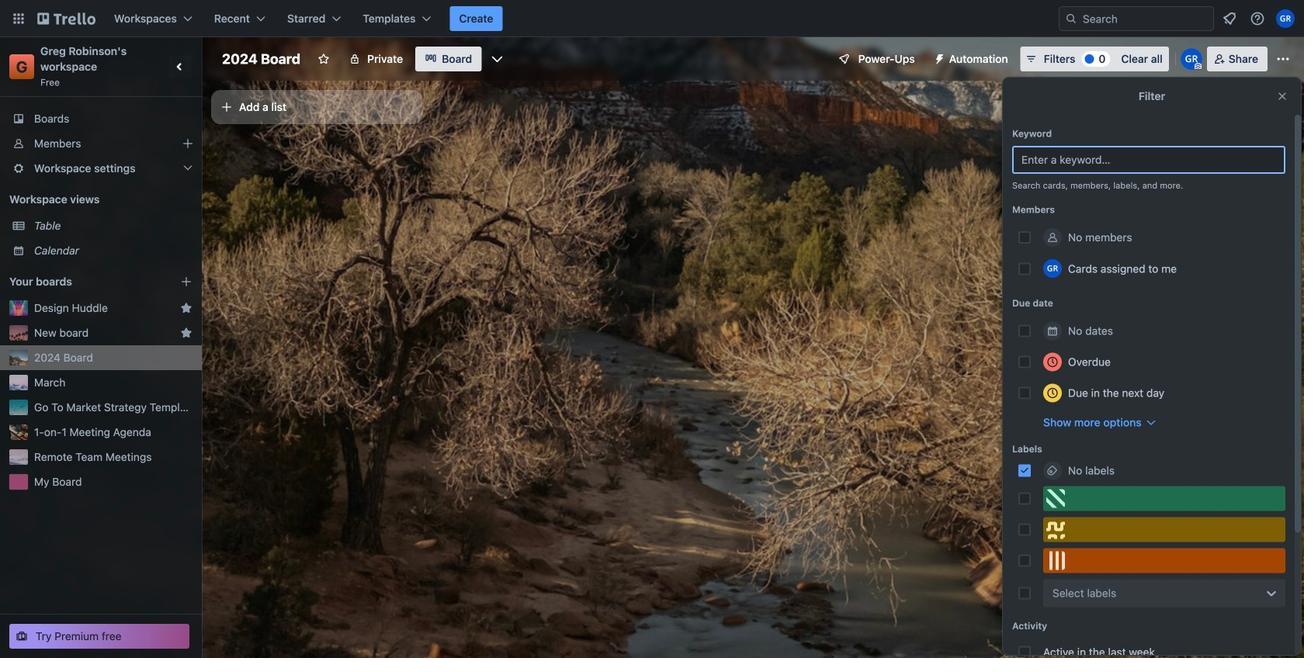 Task type: locate. For each thing, give the bounding box(es) containing it.
greg robinson (gregrobinson96) image
[[1277, 9, 1296, 28], [1181, 48, 1203, 70]]

greg robinson (gregrobinson96) image
[[1044, 259, 1063, 278]]

1 vertical spatial greg robinson (gregrobinson96) image
[[1181, 48, 1203, 70]]

1 vertical spatial starred icon image
[[180, 327, 193, 339]]

workspace navigation collapse icon image
[[169, 56, 191, 78]]

0 notifications image
[[1221, 9, 1240, 28]]

0 horizontal spatial greg robinson (gregrobinson96) image
[[1181, 48, 1203, 70]]

primary element
[[0, 0, 1305, 37]]

greg robinson (gregrobinson96) image down search field
[[1181, 48, 1203, 70]]

0 vertical spatial starred icon image
[[180, 302, 193, 315]]

search image
[[1066, 12, 1078, 25]]

Board name text field
[[214, 47, 308, 71]]

show menu image
[[1276, 51, 1292, 67]]

Enter a keyword… text field
[[1013, 146, 1286, 174]]

greg robinson (gregrobinson96) image right 'open information menu' image
[[1277, 9, 1296, 28]]

color: green, title: none element
[[1044, 487, 1286, 511]]

1 horizontal spatial greg robinson (gregrobinson96) image
[[1277, 9, 1296, 28]]

2 starred icon image from the top
[[180, 327, 193, 339]]

0 vertical spatial greg robinson (gregrobinson96) image
[[1277, 9, 1296, 28]]

starred icon image
[[180, 302, 193, 315], [180, 327, 193, 339]]

this member is an admin of this board. image
[[1195, 63, 1202, 70]]

add board image
[[180, 276, 193, 288]]



Task type: vqa. For each thing, say whether or not it's contained in the screenshot.
Color: green, title: none Element
yes



Task type: describe. For each thing, give the bounding box(es) containing it.
sm image
[[928, 47, 950, 68]]

open information menu image
[[1251, 11, 1266, 26]]

your boards with 8 items element
[[9, 273, 157, 291]]

color: orange, title: none element
[[1044, 549, 1286, 574]]

1 starred icon image from the top
[[180, 302, 193, 315]]

Search field
[[1059, 6, 1215, 31]]

star or unstar board image
[[318, 53, 330, 65]]

close popover image
[[1277, 90, 1289, 103]]

back to home image
[[37, 6, 96, 31]]

color: yellow, title: none element
[[1044, 518, 1286, 543]]

customize views image
[[490, 51, 505, 67]]



